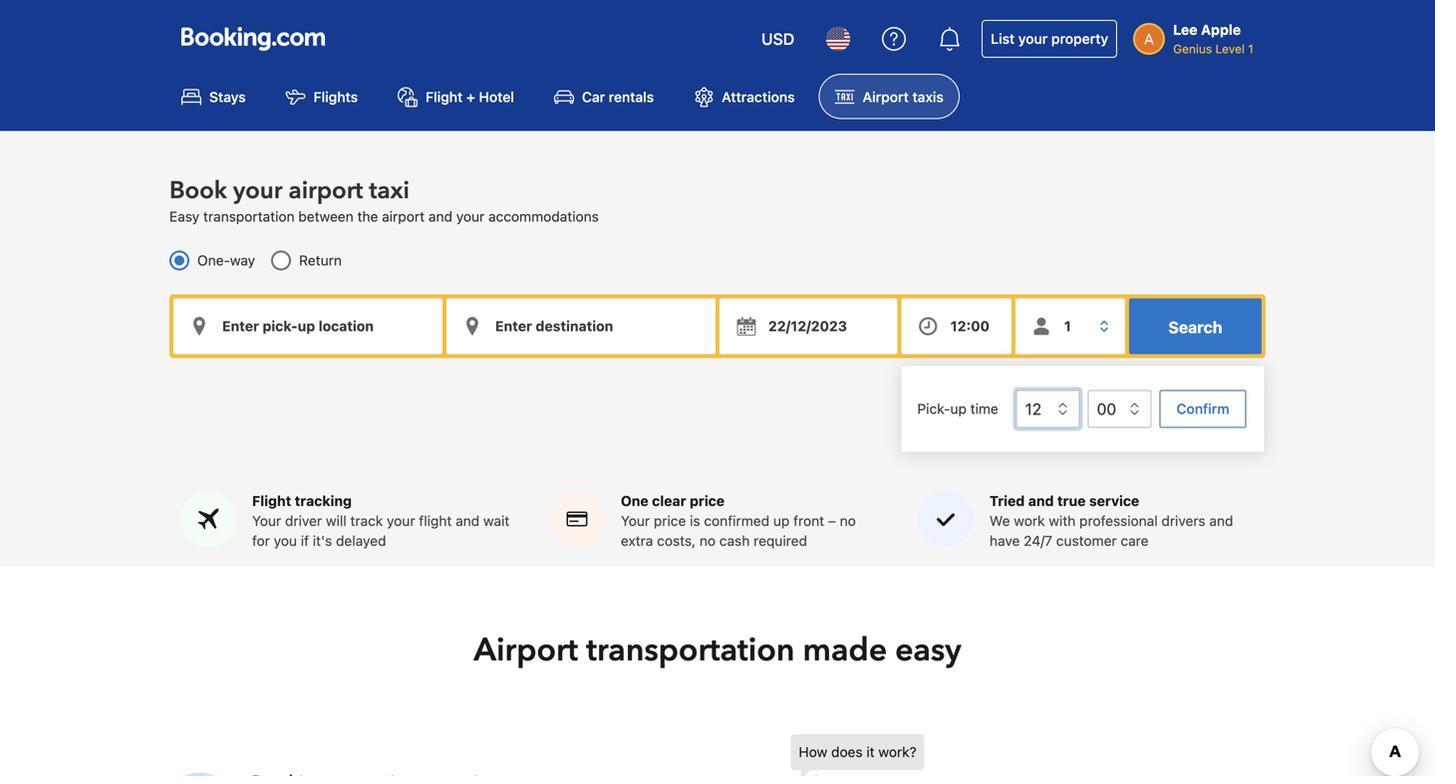 Task type: vqa. For each thing, say whether or not it's contained in the screenshot.
professional in the right bottom of the page
yes



Task type: describe. For each thing, give the bounding box(es) containing it.
car rentals link
[[538, 74, 670, 119]]

true
[[1058, 493, 1086, 509]]

track
[[350, 513, 383, 529]]

search
[[1169, 318, 1223, 337]]

tried
[[990, 493, 1025, 509]]

0 vertical spatial up
[[951, 401, 967, 417]]

0 vertical spatial airport
[[289, 174, 363, 207]]

tried and true service we work with professional drivers and have 24/7 customer care
[[990, 493, 1234, 549]]

easy
[[896, 629, 962, 672]]

between
[[299, 208, 354, 225]]

rentals
[[609, 89, 654, 105]]

22/12/2023 button
[[720, 298, 898, 354]]

flights
[[314, 89, 358, 105]]

pick-
[[918, 401, 951, 417]]

car rentals
[[582, 89, 654, 105]]

confirm button
[[1160, 390, 1247, 428]]

stays link
[[166, 74, 262, 119]]

is
[[690, 513, 701, 529]]

lee apple genius level 1
[[1174, 21, 1254, 56]]

flight + hotel link
[[382, 74, 530, 119]]

usd button
[[750, 15, 807, 63]]

–
[[829, 513, 837, 529]]

confirmed
[[704, 513, 770, 529]]

22/12/2023
[[769, 318, 848, 334]]

12:00 button
[[902, 298, 1012, 354]]

pick-up time
[[918, 401, 999, 417]]

booking.com online hotel reservations image
[[181, 27, 325, 51]]

0 horizontal spatial booking airport taxi image
[[165, 773, 235, 777]]

made
[[803, 629, 888, 672]]

taxis
[[913, 89, 944, 105]]

one-way
[[197, 252, 255, 269]]

wait
[[484, 513, 510, 529]]

your left accommodations
[[456, 208, 485, 225]]

professional
[[1080, 513, 1158, 529]]

clear
[[652, 493, 687, 509]]

it
[[867, 744, 875, 761]]

how does it work?
[[799, 744, 917, 761]]

work
[[1014, 513, 1046, 529]]

usd
[[762, 29, 795, 48]]

how
[[799, 744, 828, 761]]

list your property
[[991, 30, 1109, 47]]

does
[[832, 744, 863, 761]]

flight + hotel
[[426, 89, 514, 105]]

accommodations
[[489, 208, 599, 225]]

book
[[170, 174, 227, 207]]

your inside flight tracking your driver will track your flight and wait for you if it's delayed
[[387, 513, 415, 529]]

search button
[[1130, 298, 1262, 354]]

genius
[[1174, 42, 1213, 56]]

1 horizontal spatial booking airport taxi image
[[791, 735, 1210, 777]]

stays
[[209, 89, 246, 105]]

you
[[274, 533, 297, 549]]

extra
[[621, 533, 654, 549]]

your inside flight tracking your driver will track your flight and wait for you if it's delayed
[[252, 513, 281, 529]]

if
[[301, 533, 309, 549]]

one-
[[197, 252, 230, 269]]

driver
[[285, 513, 322, 529]]



Task type: locate. For each thing, give the bounding box(es) containing it.
0 horizontal spatial price
[[654, 513, 686, 529]]

customer
[[1057, 533, 1118, 549]]

required
[[754, 533, 808, 549]]

and left 'wait'
[[456, 513, 480, 529]]

with
[[1049, 513, 1076, 529]]

and right drivers
[[1210, 513, 1234, 529]]

and
[[429, 208, 453, 225], [1029, 493, 1055, 509], [456, 513, 480, 529], [1210, 513, 1234, 529]]

0 horizontal spatial flight
[[252, 493, 291, 509]]

attractions
[[722, 89, 795, 105]]

24/7
[[1024, 533, 1053, 549]]

booking airport taxi image
[[791, 735, 1210, 777], [165, 773, 235, 777]]

0 vertical spatial no
[[840, 513, 856, 529]]

0 vertical spatial price
[[690, 493, 725, 509]]

0 vertical spatial airport
[[863, 89, 909, 105]]

1
[[1249, 42, 1254, 56]]

transportation inside the book your airport taxi easy transportation between the airport and your accommodations
[[203, 208, 295, 225]]

the
[[358, 208, 378, 225]]

1 vertical spatial flight
[[252, 493, 291, 509]]

price up is
[[690, 493, 725, 509]]

12:00
[[951, 318, 990, 334]]

1 vertical spatial airport
[[474, 629, 578, 672]]

flight for flight + hotel
[[426, 89, 463, 105]]

up inside one clear price your price is confirmed up front – no extra costs, no cash required
[[774, 513, 790, 529]]

tracking
[[295, 493, 352, 509]]

list your property link
[[982, 20, 1118, 58]]

car
[[582, 89, 605, 105]]

airport down taxi
[[382, 208, 425, 225]]

care
[[1121, 533, 1149, 549]]

1 horizontal spatial price
[[690, 493, 725, 509]]

0 horizontal spatial up
[[774, 513, 790, 529]]

work?
[[879, 744, 917, 761]]

your right track on the bottom left of page
[[387, 513, 415, 529]]

1 vertical spatial price
[[654, 513, 686, 529]]

0 vertical spatial transportation
[[203, 208, 295, 225]]

apple
[[1202, 21, 1242, 38]]

airport up between
[[289, 174, 363, 207]]

costs,
[[657, 533, 696, 549]]

0 horizontal spatial your
[[252, 513, 281, 529]]

flight for flight tracking your driver will track your flight and wait for you if it's delayed
[[252, 493, 291, 509]]

service
[[1090, 493, 1140, 509]]

your right list
[[1019, 30, 1048, 47]]

delayed
[[336, 533, 386, 549]]

your inside one clear price your price is confirmed up front – no extra costs, no cash required
[[621, 513, 650, 529]]

airport taxis link
[[819, 74, 960, 119]]

0 horizontal spatial transportation
[[203, 208, 295, 225]]

airport for airport taxis
[[863, 89, 909, 105]]

attractions link
[[678, 74, 811, 119]]

no down is
[[700, 533, 716, 549]]

will
[[326, 513, 347, 529]]

0 horizontal spatial airport
[[289, 174, 363, 207]]

your up for
[[252, 513, 281, 529]]

cash
[[720, 533, 750, 549]]

flight
[[426, 89, 463, 105], [252, 493, 291, 509]]

Enter pick-up location text field
[[174, 298, 443, 354]]

1 horizontal spatial airport
[[382, 208, 425, 225]]

0 horizontal spatial airport
[[474, 629, 578, 672]]

up
[[951, 401, 967, 417], [774, 513, 790, 529]]

up up the required
[[774, 513, 790, 529]]

property
[[1052, 30, 1109, 47]]

book your airport taxi easy transportation between the airport and your accommodations
[[170, 174, 599, 225]]

1 horizontal spatial up
[[951, 401, 967, 417]]

1 vertical spatial up
[[774, 513, 790, 529]]

list
[[991, 30, 1015, 47]]

1 horizontal spatial your
[[621, 513, 650, 529]]

no right '–'
[[840, 513, 856, 529]]

flight inside flight tracking your driver will track your flight and wait for you if it's delayed
[[252, 493, 291, 509]]

0 horizontal spatial no
[[700, 533, 716, 549]]

hotel
[[479, 89, 514, 105]]

no
[[840, 513, 856, 529], [700, 533, 716, 549]]

and inside flight tracking your driver will track your flight and wait for you if it's delayed
[[456, 513, 480, 529]]

airport
[[289, 174, 363, 207], [382, 208, 425, 225]]

flight tracking your driver will track your flight and wait for you if it's delayed
[[252, 493, 510, 549]]

time
[[971, 401, 999, 417]]

price down clear
[[654, 513, 686, 529]]

flights link
[[270, 74, 374, 119]]

1 vertical spatial airport
[[382, 208, 425, 225]]

transportation
[[203, 208, 295, 225], [586, 629, 795, 672]]

flight up driver at the left
[[252, 493, 291, 509]]

1 horizontal spatial transportation
[[586, 629, 795, 672]]

level
[[1216, 42, 1245, 56]]

1 your from the left
[[252, 513, 281, 529]]

2 your from the left
[[621, 513, 650, 529]]

drivers
[[1162, 513, 1206, 529]]

airport
[[863, 89, 909, 105], [474, 629, 578, 672]]

0 vertical spatial flight
[[426, 89, 463, 105]]

confirm
[[1177, 401, 1230, 417]]

flight
[[419, 513, 452, 529]]

return
[[299, 252, 342, 269]]

lee
[[1174, 21, 1198, 38]]

1 horizontal spatial airport
[[863, 89, 909, 105]]

way
[[230, 252, 255, 269]]

+
[[467, 89, 475, 105]]

up left time on the bottom right of page
[[951, 401, 967, 417]]

your down "one"
[[621, 513, 650, 529]]

we
[[990, 513, 1011, 529]]

1 horizontal spatial no
[[840, 513, 856, 529]]

1 vertical spatial transportation
[[586, 629, 795, 672]]

1 horizontal spatial flight
[[426, 89, 463, 105]]

your
[[252, 513, 281, 529], [621, 513, 650, 529]]

front
[[794, 513, 825, 529]]

and inside the book your airport taxi easy transportation between the airport and your accommodations
[[429, 208, 453, 225]]

for
[[252, 533, 270, 549]]

1 vertical spatial no
[[700, 533, 716, 549]]

Enter destination text field
[[447, 298, 716, 354]]

airport taxis
[[863, 89, 944, 105]]

one
[[621, 493, 649, 509]]

your
[[1019, 30, 1048, 47], [233, 174, 283, 207], [456, 208, 485, 225], [387, 513, 415, 529]]

flight left +
[[426, 89, 463, 105]]

and right the
[[429, 208, 453, 225]]

airport transportation made easy
[[474, 629, 962, 672]]

easy
[[170, 208, 200, 225]]

it's
[[313, 533, 332, 549]]

one clear price your price is confirmed up front – no extra costs, no cash required
[[621, 493, 856, 549]]

price
[[690, 493, 725, 509], [654, 513, 686, 529]]

your right book
[[233, 174, 283, 207]]

taxi
[[369, 174, 410, 207]]

airport for airport transportation made easy
[[474, 629, 578, 672]]

have
[[990, 533, 1020, 549]]

and up work
[[1029, 493, 1055, 509]]



